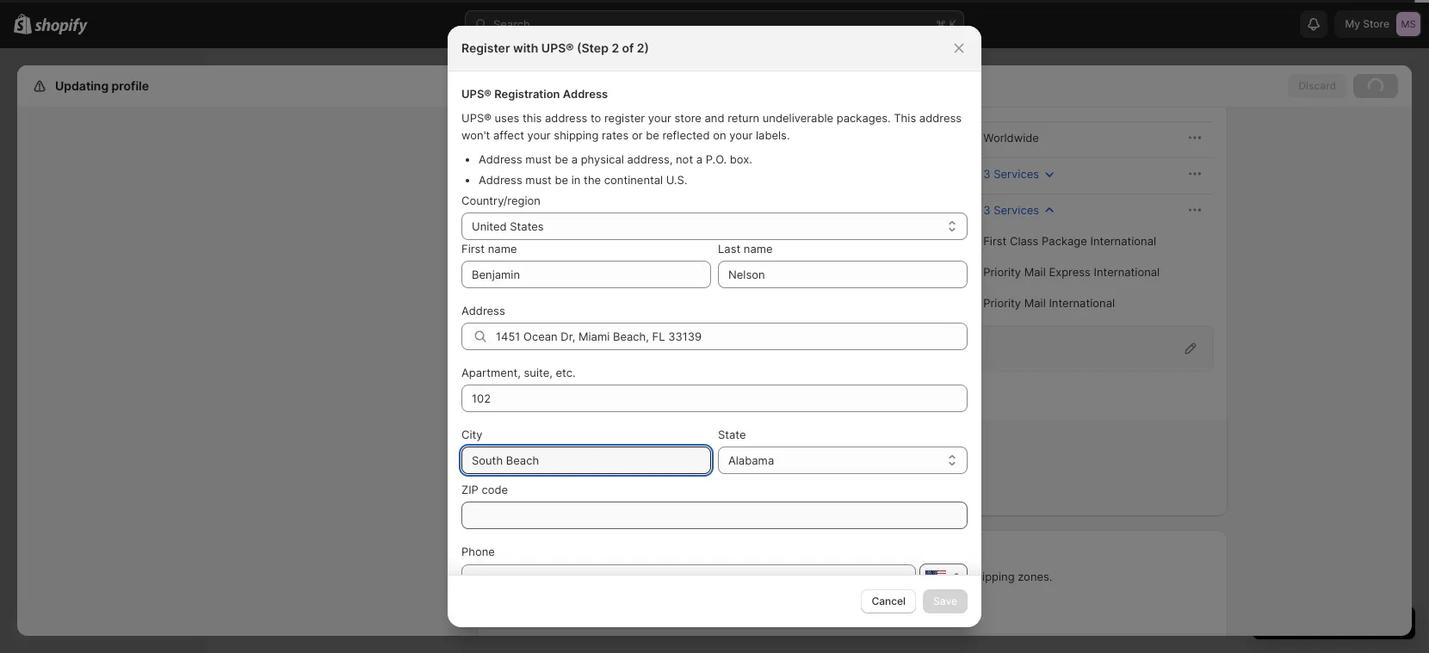 Task type: vqa. For each thing, say whether or not it's contained in the screenshot.
And within the button
yes



Task type: locate. For each thing, give the bounding box(es) containing it.
with down the search
[[513, 40, 539, 55]]

to left "register"
[[591, 111, 602, 125]]

0 horizontal spatial first
[[462, 242, 485, 256]]

mail
[[1025, 265, 1046, 279], [1025, 296, 1046, 310]]

First name text field
[[462, 261, 712, 289]]

2 vertical spatial from
[[631, 203, 656, 217]]

rates
[[602, 128, 629, 142], [639, 131, 666, 145], [602, 167, 629, 181], [601, 203, 628, 217]]

or
[[632, 128, 643, 142]]

1 3 services from the top
[[984, 167, 1040, 181]]

a inside 'settings' dialog
[[625, 570, 631, 584]]

must
[[526, 152, 552, 166], [526, 173, 552, 187]]

a for physical
[[572, 152, 578, 166]]

class
[[1010, 234, 1039, 248]]

0 vertical spatial shopify
[[697, 131, 737, 145]]

0 vertical spatial priority
[[984, 265, 1022, 279]]

be right or
[[646, 128, 660, 142]]

and down "by"
[[585, 457, 604, 470]]

settings dialog
[[17, 0, 1413, 654]]

start shipping to more places
[[491, 546, 650, 560]]

and inside ups® uses this address to register your store and return undeliverable packages. this address won't affect your shipping rates or be reflected on your labels.
[[705, 111, 725, 125]]

(step
[[577, 40, 609, 55]]

zone
[[561, 488, 586, 501]]

international down priority mail express international
[[1050, 296, 1116, 310]]

Apartment, suite, etc. text field
[[462, 385, 968, 413]]

1 address from the left
[[545, 111, 588, 125]]

not covered by your shipping zones
[[522, 436, 716, 450]]

2 horizontal spatial a
[[697, 152, 703, 166]]

from for ups® (discounted rates from shopify shipping)
[[632, 167, 656, 181]]

on
[[713, 128, 727, 142]]

2 3 services from the top
[[984, 203, 1040, 217]]

3 down worldwide
[[984, 167, 991, 181]]

Address text field
[[496, 323, 968, 351]]

name inside button
[[542, 96, 571, 109]]

rates down continental
[[601, 203, 628, 217]]

1 vertical spatial 3 services
[[984, 203, 1040, 217]]

2 vertical spatial (discounted
[[534, 203, 598, 217]]

1 vertical spatial and
[[585, 457, 604, 470]]

address down carrier name
[[545, 111, 588, 125]]

to
[[591, 111, 602, 125], [570, 546, 581, 560], [611, 570, 622, 584], [674, 570, 685, 584]]

affect
[[494, 128, 525, 142]]

1 3 from the top
[[984, 167, 991, 181]]

0 vertical spatial be
[[646, 128, 660, 142]]

1 mail from the top
[[1025, 265, 1046, 279]]

selling
[[716, 570, 750, 584]]

(discounted down the in
[[534, 203, 598, 217]]

ups® inside ups® uses this address to register your store and return undeliverable packages. this address won't affect your shipping rates or be reflected on your labels.
[[462, 111, 492, 125]]

profile
[[112, 78, 149, 93]]

0 horizontal spatial address
[[545, 111, 588, 125]]

1 horizontal spatial first
[[984, 234, 1007, 248]]

register
[[462, 40, 510, 55]]

first for first class package international
[[984, 234, 1007, 248]]

register
[[605, 111, 645, 125]]

shipping) down p.o. in the top of the page
[[703, 167, 753, 181]]

services for 3 services button
[[994, 167, 1040, 181]]

and right selling
[[753, 570, 773, 584]]

shipping) down return
[[740, 131, 790, 145]]

0 vertical spatial express
[[527, 131, 569, 145]]

3 inside button
[[984, 167, 991, 181]]

shipping up the physical
[[554, 128, 599, 142]]

0 horizontal spatial express
[[527, 131, 569, 145]]

shipping) for usps (discounted rates from shopify shipping)
[[702, 203, 753, 217]]

from down store
[[669, 131, 694, 145]]

add left rate
[[501, 395, 521, 407]]

box.
[[730, 152, 753, 166]]

ups® registration address
[[462, 87, 608, 101]]

register with ups® (step 2 of 2)
[[462, 40, 650, 55]]

shopify
[[697, 131, 737, 145], [659, 167, 700, 181], [659, 203, 699, 217]]

2 horizontal spatial and
[[753, 570, 773, 584]]

powered
[[672, 342, 720, 356]]

2)
[[637, 40, 650, 55]]

shipping up countries/regions
[[521, 546, 567, 560]]

1 vertical spatial (discounted
[[535, 167, 599, 181]]

a
[[572, 152, 578, 166], [697, 152, 703, 166], [625, 570, 631, 584]]

(discounted
[[572, 131, 636, 145], [535, 167, 599, 181], [534, 203, 598, 217]]

0 countries and regions button
[[522, 451, 666, 476]]

orders
[[506, 342, 542, 356]]

3 services inside dropdown button
[[984, 203, 1040, 217]]

name for carrier name
[[542, 96, 571, 109]]

mail down class
[[1025, 265, 1046, 279]]

(discounted down the physical
[[535, 167, 599, 181]]

with inside dialog
[[513, 40, 539, 55]]

package
[[1042, 234, 1088, 248]]

2 priority from the top
[[984, 296, 1022, 310]]

1 vertical spatial international
[[1094, 265, 1161, 279]]

2 vertical spatial services
[[994, 203, 1040, 217]]

updating
[[55, 78, 109, 93]]

2 must from the top
[[526, 173, 552, 187]]

name
[[542, 96, 571, 109], [488, 242, 517, 256], [744, 242, 773, 256]]

address,
[[628, 152, 673, 166]]

0 horizontal spatial a
[[572, 152, 578, 166]]

mail for international
[[1025, 296, 1046, 310]]

add countries/regions to a market to start selling and manage localized settings, including shipping zones.
[[491, 570, 1053, 584]]

by
[[591, 436, 604, 450]]

1 must from the top
[[526, 152, 552, 166]]

first inside register with ups® (step 2 of 2) dialog
[[462, 242, 485, 256]]

shopify up p.o. in the top of the page
[[697, 131, 737, 145]]

in
[[572, 173, 581, 187]]

mail for express
[[1025, 265, 1046, 279]]

be inside ups® uses this address to register your store and return undeliverable packages. this address won't affect your shipping rates or be reflected on your labels.
[[646, 128, 660, 142]]

manage
[[776, 570, 818, 584]]

0 vertical spatial add
[[501, 395, 521, 407]]

3 inside dropdown button
[[984, 203, 991, 217]]

and up on
[[705, 111, 725, 125]]

2 vertical spatial shopify
[[659, 203, 699, 217]]

address right "this"
[[920, 111, 962, 125]]

mail down priority mail express international
[[1025, 296, 1046, 310]]

continental
[[605, 173, 663, 187]]

3 services button
[[974, 162, 1069, 186]]

market
[[634, 570, 671, 584]]

add
[[501, 395, 521, 407], [491, 570, 512, 584]]

3 for 3 services button
[[984, 167, 991, 181]]

1 horizontal spatial address
[[920, 111, 962, 125]]

united
[[472, 220, 507, 233]]

be left the in
[[555, 173, 569, 187]]

2 vertical spatial international
[[1050, 296, 1116, 310]]

3 services inside button
[[984, 167, 1040, 181]]

3 services up class
[[984, 203, 1040, 217]]

3 services down worldwide
[[984, 167, 1040, 181]]

create zone button
[[512, 482, 597, 507]]

settings
[[52, 78, 100, 93]]

your up dhl express (discounted rates from shopify shipping)
[[648, 111, 672, 125]]

and inside "button"
[[585, 457, 604, 470]]

1 horizontal spatial and
[[705, 111, 725, 125]]

services up 3 services dropdown button
[[994, 167, 1040, 181]]

0 vertical spatial (discounted
[[572, 131, 636, 145]]

international right package on the right
[[1091, 234, 1157, 248]]

united states (+1) image
[[926, 571, 947, 587]]

services up class
[[994, 203, 1040, 217]]

1 horizontal spatial name
[[542, 96, 571, 109]]

shipping)
[[740, 131, 790, 145], [703, 167, 753, 181], [702, 203, 753, 217]]

countries/regions
[[516, 570, 608, 584]]

code
[[482, 483, 508, 497]]

services inside 3 services button
[[994, 167, 1040, 181]]

0 horizontal spatial name
[[488, 242, 517, 256]]

2 3 from the top
[[984, 203, 991, 217]]

dhl
[[501, 131, 524, 145]]

add down 'start'
[[491, 570, 512, 584]]

2 mail from the top
[[1025, 296, 1046, 310]]

2
[[612, 40, 619, 55]]

your
[[648, 111, 672, 125], [528, 128, 551, 142], [730, 128, 753, 142], [607, 436, 631, 450]]

international down the first class package international
[[1094, 265, 1161, 279]]

3 services button
[[974, 198, 1069, 222]]

1 horizontal spatial a
[[625, 570, 631, 584]]

3 services
[[984, 167, 1040, 181], [984, 203, 1040, 217]]

with left shopify-
[[600, 342, 622, 356]]

usps (discounted rates from shopify shipping)
[[501, 203, 753, 217]]

0 vertical spatial mail
[[1025, 265, 1046, 279]]

a right not
[[697, 152, 703, 166]]

be
[[646, 128, 660, 142], [555, 152, 569, 166], [555, 173, 569, 187]]

0 countries and regions
[[522, 457, 647, 470]]

2 horizontal spatial name
[[744, 242, 773, 256]]

services inside 3 services dropdown button
[[994, 203, 1040, 217]]

0
[[522, 457, 529, 470]]

and
[[705, 111, 725, 125], [585, 457, 604, 470], [753, 570, 773, 584]]

with
[[513, 40, 539, 55], [600, 342, 622, 356]]

city
[[462, 428, 483, 442]]

a down places at the left bottom of the page
[[625, 570, 631, 584]]

shipping) up last
[[702, 203, 753, 217]]

1 vertical spatial add
[[491, 570, 512, 584]]

2 vertical spatial and
[[753, 570, 773, 584]]

including
[[920, 570, 967, 584]]

0 vertical spatial 3 services
[[984, 167, 1040, 181]]

shipping left the zones.
[[970, 570, 1015, 584]]

be left the physical
[[555, 152, 569, 166]]

must left the in
[[526, 173, 552, 187]]

express down the first class package international
[[1050, 265, 1091, 279]]

search
[[494, 17, 530, 31]]

1 vertical spatial 3
[[984, 203, 991, 217]]

must down this
[[526, 152, 552, 166]]

united states
[[472, 220, 544, 233]]

from down address, at the left top of the page
[[632, 167, 656, 181]]

express
[[527, 131, 569, 145], [1050, 265, 1091, 279]]

add for add countries/regions to a market to start selling and manage localized settings, including shipping zones.
[[491, 570, 512, 584]]

start
[[688, 570, 713, 584]]

zip code
[[462, 483, 508, 497]]

rates down "register"
[[602, 128, 629, 142]]

international for first class package international
[[1091, 234, 1157, 248]]

shopify image
[[35, 18, 88, 35]]

0 vertical spatial 3
[[984, 167, 991, 181]]

first left class
[[984, 234, 1007, 248]]

1 vertical spatial services
[[994, 167, 1040, 181]]

(discounted up the physical
[[572, 131, 636, 145]]

ups®
[[542, 40, 574, 55], [462, 87, 492, 101], [462, 111, 492, 125], [501, 167, 531, 181]]

1 horizontal spatial with
[[600, 342, 622, 356]]

from for usps (discounted rates from shopify shipping)
[[631, 203, 656, 217]]

3
[[984, 167, 991, 181], [984, 203, 991, 217]]

to inside ups® uses this address to register your store and return undeliverable packages. this address won't affect your shipping rates or be reflected on your labels.
[[591, 111, 602, 125]]

shopify down u.s.
[[659, 203, 699, 217]]

1 vertical spatial mail
[[1025, 296, 1046, 310]]

services up worldwide
[[984, 96, 1029, 109]]

2 vertical spatial shipping)
[[702, 203, 753, 217]]

last name
[[718, 242, 773, 256]]

from
[[669, 131, 694, 145], [632, 167, 656, 181], [631, 203, 656, 217]]

ups® (discounted rates from shopify shipping)
[[501, 167, 753, 181]]

address must be a physical address, not a p.o. box. address must be in the continental u.s.
[[479, 152, 753, 187]]

2 vertical spatial be
[[555, 173, 569, 187]]

(discounted for usps
[[534, 203, 598, 217]]

priority for priority mail express international
[[984, 265, 1022, 279]]

a up the in
[[572, 152, 578, 166]]

3 for 3 services dropdown button
[[984, 203, 991, 217]]

to left 'start'
[[674, 570, 685, 584]]

from down continental
[[631, 203, 656, 217]]

name for last name
[[744, 242, 773, 256]]

page loading bar progress bar
[[0, 0, 1430, 3]]

0 horizontal spatial and
[[585, 457, 604, 470]]

and for start
[[753, 570, 773, 584]]

p.o.
[[706, 152, 727, 166]]

shopify down not
[[659, 167, 700, 181]]

1 vertical spatial express
[[1050, 265, 1091, 279]]

express down this
[[527, 131, 569, 145]]

1 vertical spatial with
[[600, 342, 622, 356]]

ups® for ups® uses this address to register your store and return undeliverable packages. this address won't affect your shipping rates or be reflected on your labels.
[[462, 111, 492, 125]]

updating profile
[[55, 78, 149, 93]]

address
[[545, 111, 588, 125], [920, 111, 962, 125]]

1 vertical spatial from
[[632, 167, 656, 181]]

usps
[[501, 203, 531, 217]]

1 priority from the top
[[984, 265, 1022, 279]]

your right "by"
[[607, 436, 631, 450]]

first inside 'settings' dialog
[[984, 234, 1007, 248]]

ups® inside 'settings' dialog
[[501, 167, 531, 181]]

0 vertical spatial international
[[1091, 234, 1157, 248]]

0 vertical spatial with
[[513, 40, 539, 55]]

1 vertical spatial shipping)
[[703, 167, 753, 181]]

0 vertical spatial and
[[705, 111, 725, 125]]

add inside button
[[501, 395, 521, 407]]

not
[[676, 152, 694, 166]]

0 vertical spatial must
[[526, 152, 552, 166]]

0 horizontal spatial with
[[513, 40, 539, 55]]

k
[[950, 17, 957, 31]]

(discounted for ups®
[[535, 167, 599, 181]]

1 vertical spatial priority
[[984, 296, 1022, 310]]

1 vertical spatial shopify
[[659, 167, 700, 181]]

1 vertical spatial must
[[526, 173, 552, 187]]

3 down 3 services button
[[984, 203, 991, 217]]

first down united
[[462, 242, 485, 256]]



Task type: describe. For each thing, give the bounding box(es) containing it.
places
[[614, 546, 650, 560]]

zones.
[[1018, 570, 1053, 584]]

ups® for ups® registration address
[[462, 87, 492, 101]]

a for market
[[625, 570, 631, 584]]

international for priority mail express international
[[1094, 265, 1161, 279]]

carrier
[[503, 96, 539, 109]]

more
[[584, 546, 612, 560]]

Phone text field
[[462, 565, 917, 593]]

ups® for ups® (discounted rates from shopify shipping)
[[501, 167, 531, 181]]

3 services for 3 services dropdown button
[[984, 203, 1040, 217]]

covered
[[544, 436, 588, 450]]

1 vertical spatial be
[[555, 152, 569, 166]]

address up country/region at the left of page
[[479, 173, 523, 187]]

shopify for usps (discounted rates from shopify shipping)
[[659, 203, 699, 217]]

0 vertical spatial shipping)
[[740, 131, 790, 145]]

shopify for ups® (discounted rates from shopify shipping)
[[659, 167, 700, 181]]

orders protected with shopify-powered
[[506, 342, 720, 356]]

to left "more"
[[570, 546, 581, 560]]

add for add rate
[[501, 395, 521, 407]]

reflected
[[663, 128, 710, 142]]

zip
[[462, 483, 479, 497]]

first class package international
[[984, 234, 1157, 248]]

your down return
[[730, 128, 753, 142]]

rates inside ups® uses this address to register your store and return undeliverable packages. this address won't affect your shipping rates or be reflected on your labels.
[[602, 128, 629, 142]]

worldwide
[[984, 131, 1040, 145]]

cancel button
[[862, 590, 917, 614]]

store
[[675, 111, 702, 125]]

shopify-
[[625, 342, 672, 356]]

with inside 'settings' dialog
[[600, 342, 622, 356]]

last
[[718, 242, 741, 256]]

the
[[584, 173, 601, 187]]

start
[[491, 546, 518, 560]]

your down this
[[528, 128, 551, 142]]

physical
[[581, 152, 624, 166]]

undeliverable
[[763, 111, 834, 125]]

won't
[[462, 128, 490, 142]]

phone
[[462, 545, 495, 559]]

first name
[[462, 242, 517, 256]]

⌘ k
[[936, 17, 957, 31]]

rates down the physical
[[602, 167, 629, 181]]

2 address from the left
[[920, 111, 962, 125]]

alabama
[[729, 454, 775, 468]]

shipping up regions
[[634, 436, 681, 450]]

apartment, suite, etc.
[[462, 366, 576, 380]]

carrier name
[[503, 96, 571, 109]]

uses
[[495, 111, 520, 125]]

ZIP code text field
[[462, 502, 968, 530]]

address down dhl
[[479, 152, 523, 166]]

⌘
[[936, 17, 947, 31]]

0 vertical spatial from
[[669, 131, 694, 145]]

u.s.
[[667, 173, 688, 187]]

carrier name button
[[500, 86, 591, 119]]

cancel
[[872, 595, 906, 608]]

rates up address, at the left top of the page
[[639, 131, 666, 145]]

services for 3 services dropdown button
[[994, 203, 1040, 217]]

name for first name
[[488, 242, 517, 256]]

regions
[[608, 457, 647, 470]]

to down places at the left bottom of the page
[[611, 570, 622, 584]]

suite,
[[524, 366, 553, 380]]

country/region
[[462, 194, 541, 208]]

create
[[522, 488, 558, 501]]

of
[[622, 40, 634, 55]]

settings,
[[871, 570, 917, 584]]

address up "register"
[[563, 87, 608, 101]]

add rate
[[501, 395, 544, 407]]

Last name text field
[[718, 261, 968, 289]]

priority mail international
[[984, 296, 1116, 310]]

and for your
[[705, 111, 725, 125]]

zones
[[683, 436, 716, 450]]

apartment,
[[462, 366, 521, 380]]

add rate button
[[491, 389, 554, 413]]

states
[[510, 220, 544, 233]]

labels.
[[756, 128, 790, 142]]

protected
[[545, 342, 597, 356]]

your inside 'settings' dialog
[[607, 436, 631, 450]]

1 horizontal spatial express
[[1050, 265, 1091, 279]]

—
[[823, 203, 834, 217]]

registration
[[495, 87, 560, 101]]

etc.
[[556, 366, 576, 380]]

state
[[718, 428, 746, 442]]

localized
[[821, 570, 868, 584]]

address down first name
[[462, 304, 505, 318]]

not
[[522, 436, 541, 450]]

shipping) for ups® (discounted rates from shopify shipping)
[[703, 167, 753, 181]]

ups® uses this address to register your store and return undeliverable packages. this address won't affect your shipping rates or be reflected on your labels.
[[462, 111, 962, 142]]

0 vertical spatial services
[[984, 96, 1029, 109]]

rate
[[524, 395, 544, 407]]

City text field
[[462, 447, 712, 475]]

this
[[894, 111, 917, 125]]

first for first name
[[462, 242, 485, 256]]

calculated
[[906, 203, 962, 217]]

this
[[523, 111, 542, 125]]

shipping inside ups® uses this address to register your store and return undeliverable packages. this address won't affect your shipping rates or be reflected on your labels.
[[554, 128, 599, 142]]

register with ups® (step 2 of 2) dialog
[[0, 26, 1430, 628]]

3 services for 3 services button
[[984, 167, 1040, 181]]

priority for priority mail international
[[984, 296, 1022, 310]]

packages.
[[837, 111, 891, 125]]



